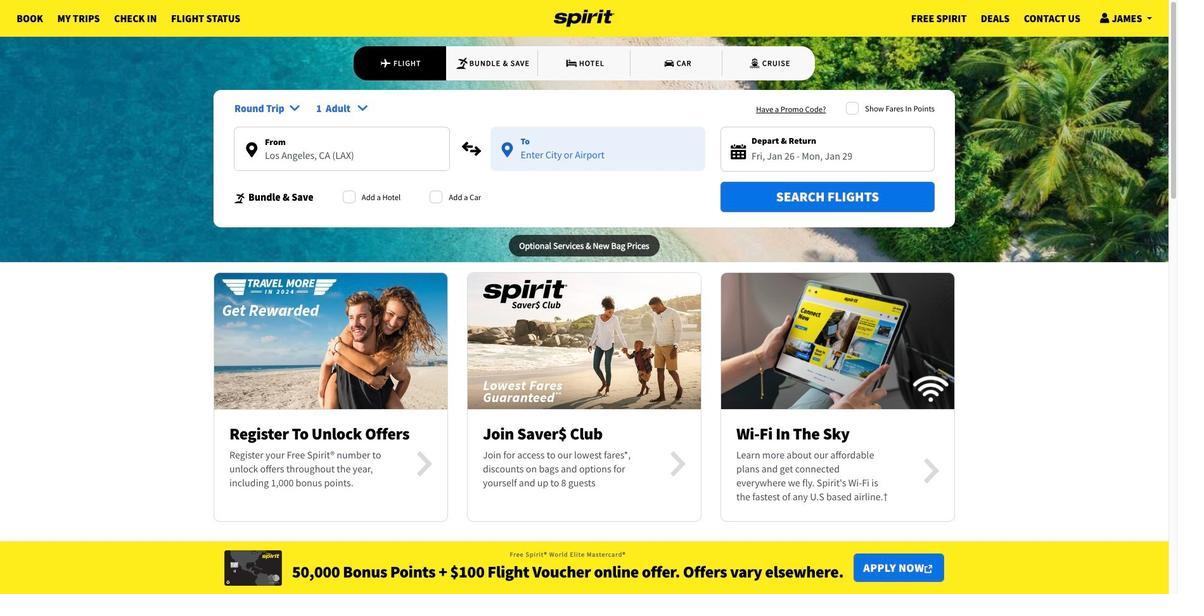 Task type: describe. For each thing, give the bounding box(es) containing it.
calendar image
[[731, 145, 746, 160]]

enter city or airport text field for map marker alt icon
[[490, 148, 706, 170]]

flight icon image
[[380, 57, 392, 70]]

external links may not meet accessibility requirements. image
[[925, 566, 933, 574]]

dates field
[[752, 148, 924, 164]]

where_we_fly_image image
[[214, 268, 448, 414]]

map marker alt image
[[502, 142, 513, 158]]



Task type: locate. For each thing, give the bounding box(es) containing it.
bundle and save icon image
[[234, 192, 246, 204]]

enter city or airport text field for map marker alt image
[[235, 149, 449, 171]]

map marker alt image
[[246, 142, 257, 158]]

car icon image
[[663, 57, 676, 70]]

vacation icon image
[[456, 57, 468, 70]]

1 horizontal spatial enter city or airport text field
[[490, 148, 706, 170]]

wifi image image
[[721, 266, 955, 416]]

world elite image
[[224, 551, 282, 586]]

cruise icon image
[[749, 57, 761, 70]]

0 horizontal spatial enter city or airport text field
[[235, 149, 449, 171]]

Enter City or Airport text field
[[490, 148, 706, 170], [235, 149, 449, 171]]

user image
[[1100, 13, 1110, 23]]

logo image
[[554, 0, 615, 37]]

hotel icon image
[[565, 57, 578, 70]]

swap airports image
[[461, 139, 482, 159]]

savers_club_image image
[[468, 266, 701, 416]]



Task type: vqa. For each thing, say whether or not it's contained in the screenshot.
leftmost Enter City Or Airport text box
no



